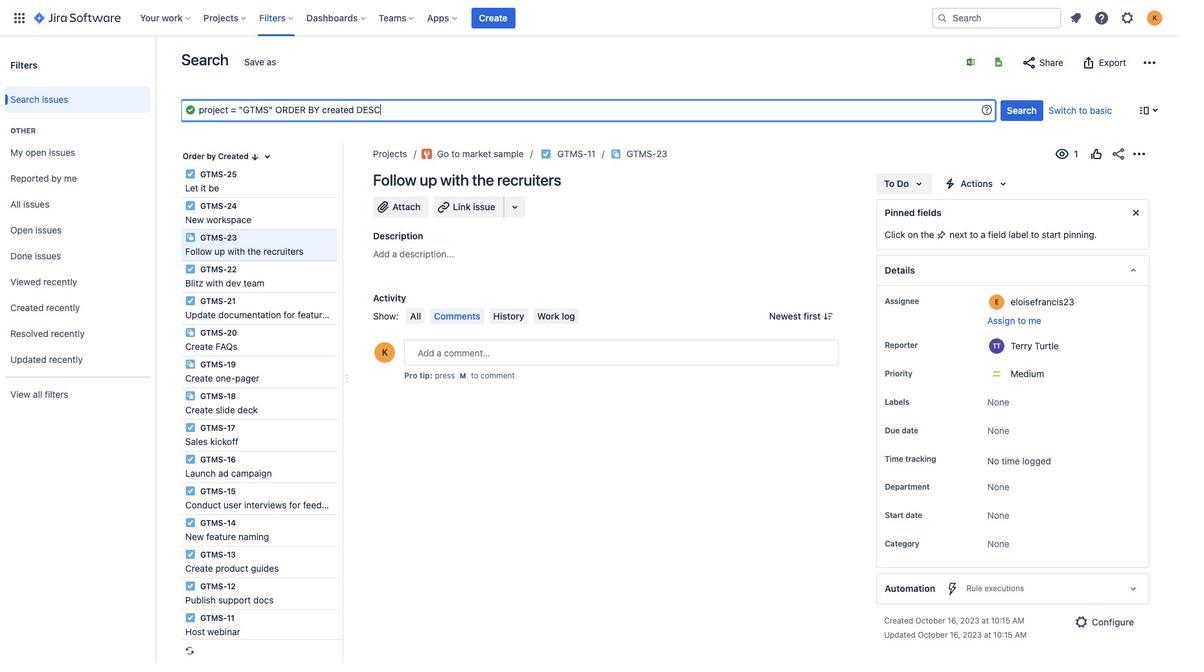 Task type: locate. For each thing, give the bounding box(es) containing it.
filters
[[259, 12, 286, 23], [10, 59, 37, 70]]

to inside the assign to me button
[[1018, 315, 1026, 326]]

search inside button
[[1007, 105, 1037, 116]]

filters up search issues
[[10, 59, 37, 70]]

0 vertical spatial search
[[181, 51, 229, 69]]

0 horizontal spatial updated
[[10, 354, 46, 365]]

banner
[[0, 0, 1178, 36]]

1 horizontal spatial me
[[1029, 315, 1041, 326]]

0 vertical spatial all
[[10, 199, 21, 210]]

create down gtms-20
[[185, 341, 213, 352]]

1 vertical spatial 23
[[227, 233, 237, 243]]

0 vertical spatial filters
[[259, 12, 286, 23]]

me
[[64, 173, 77, 184], [1029, 315, 1041, 326]]

task image up launch
[[185, 455, 196, 465]]

feature
[[298, 310, 327, 321], [206, 532, 236, 543]]

gtms- up the sales kickoff
[[200, 424, 227, 433]]

1 vertical spatial sub task image
[[185, 328, 196, 338]]

created inside created october 16, 2023 at 10:15 am updated october 16, 2023 at 10:15 am
[[884, 617, 913, 626]]

22
[[227, 265, 237, 275]]

search down projects popup button
[[181, 51, 229, 69]]

automation element
[[876, 574, 1150, 605]]

1 vertical spatial with
[[228, 246, 245, 257]]

gtms-14
[[198, 519, 236, 528]]

task image
[[185, 264, 196, 275], [185, 455, 196, 465], [185, 486, 196, 497], [185, 582, 196, 592], [185, 613, 196, 624]]

gtms- up create slide deck
[[200, 392, 227, 402]]

4 none from the top
[[987, 511, 1009, 522]]

follow up with the recruiters down go to market sample link
[[373, 171, 561, 189]]

up up gtms-22
[[214, 246, 225, 257]]

gtms- for documentation
[[200, 297, 227, 306]]

more information about this user image
[[989, 339, 1004, 354]]

task image for sales kickoff
[[185, 423, 196, 433]]

my open issues link
[[5, 140, 150, 166]]

1 vertical spatial date
[[905, 511, 922, 521]]

2 new from the top
[[185, 532, 204, 543]]

me for reported by me
[[64, 173, 77, 184]]

1 vertical spatial 16,
[[950, 631, 961, 641]]

sub task image left gtms-19
[[185, 359, 196, 370]]

link issue
[[453, 201, 495, 212]]

no
[[987, 456, 999, 467]]

a right add
[[392, 249, 397, 260]]

0 horizontal spatial by
[[51, 173, 62, 184]]

recently inside updated recently link
[[49, 354, 83, 365]]

market
[[462, 148, 491, 159]]

search inside group
[[10, 94, 39, 105]]

new down gtms-14
[[185, 532, 204, 543]]

gtms- up "be"
[[200, 170, 227, 179]]

date
[[902, 426, 918, 436], [905, 511, 922, 521]]

0 vertical spatial gtms-11
[[557, 148, 595, 159]]

recently for created recently
[[46, 302, 80, 313]]

2 task image from the top
[[185, 455, 196, 465]]

banner containing your work
[[0, 0, 1178, 36]]

work
[[537, 311, 559, 322]]

create inside button
[[479, 12, 507, 23]]

work
[[162, 12, 183, 23]]

gtms- up the publish
[[200, 582, 227, 592]]

1 horizontal spatial gtms-11
[[557, 148, 595, 159]]

rule
[[966, 584, 982, 594]]

update documentation for feature update
[[185, 310, 359, 321]]

primary element
[[8, 0, 922, 36]]

gtms- for faqs
[[200, 328, 227, 338]]

0 vertical spatial follow up with the recruiters
[[373, 171, 561, 189]]

1 horizontal spatial gtms-23
[[627, 148, 667, 159]]

0 vertical spatial october
[[915, 617, 945, 626]]

projects inside popup button
[[203, 12, 239, 23]]

to for basic
[[1079, 105, 1087, 116]]

details
[[885, 265, 915, 276]]

11 up webinar
[[227, 614, 235, 624]]

category
[[885, 540, 919, 549]]

to right next
[[970, 229, 978, 240]]

gtms- right sample
[[557, 148, 587, 159]]

0 horizontal spatial gtms-11
[[198, 614, 235, 624]]

14
[[227, 519, 236, 528]]

by right reported
[[51, 173, 62, 184]]

1 horizontal spatial feature
[[298, 310, 327, 321]]

new for new workspace
[[185, 214, 204, 225]]

new feature naming
[[185, 532, 269, 543]]

small image
[[250, 152, 260, 163]]

0 vertical spatial a
[[981, 229, 986, 240]]

support
[[218, 595, 251, 606]]

1 vertical spatial all
[[410, 311, 421, 322]]

docs
[[253, 595, 274, 606]]

task image up "sales"
[[185, 423, 196, 433]]

3 task image from the top
[[185, 486, 196, 497]]

recently down created recently link
[[51, 328, 85, 339]]

0 vertical spatial the
[[472, 171, 494, 189]]

other
[[10, 126, 36, 135]]

11 inside gtms-11 link
[[587, 148, 595, 159]]

resolved recently link
[[5, 321, 150, 347]]

new down gtms-24
[[185, 214, 204, 225]]

gtms- up new workspace
[[200, 201, 227, 211]]

recently inside "viewed recently" link
[[43, 276, 77, 287]]

view
[[10, 389, 31, 400]]

issues inside "open issues" "link"
[[35, 224, 62, 235]]

issues up "open issues"
[[23, 199, 50, 210]]

up
[[420, 171, 437, 189], [214, 246, 225, 257]]

projects button
[[200, 7, 251, 28]]

projects right work on the top of page
[[203, 12, 239, 23]]

task image up update
[[185, 296, 196, 306]]

11 left gtms-23 'link' at right top
[[587, 148, 595, 159]]

0 horizontal spatial search
[[10, 94, 39, 105]]

recently down resolved recently link at the left of page
[[49, 354, 83, 365]]

issues up viewed recently
[[35, 250, 61, 261]]

task image up let
[[185, 169, 196, 179]]

1 horizontal spatial the
[[472, 171, 494, 189]]

2 vertical spatial with
[[206, 278, 223, 289]]

0 horizontal spatial all
[[10, 199, 21, 210]]

0 horizontal spatial up
[[214, 246, 225, 257]]

projects for projects link
[[373, 148, 407, 159]]

gtms- up host webinar
[[200, 614, 227, 624]]

issues inside all issues link
[[23, 199, 50, 210]]

follow up with the recruiters up 22
[[185, 246, 304, 257]]

task image down conduct
[[185, 518, 196, 528]]

2 horizontal spatial created
[[884, 617, 913, 626]]

create one-pager
[[185, 373, 259, 384]]

me inside button
[[1029, 315, 1041, 326]]

time tracking pin to top. only you can see pinned fields. image
[[939, 455, 949, 465]]

23
[[656, 148, 667, 159], [227, 233, 237, 243]]

0 vertical spatial recruiters
[[497, 171, 561, 189]]

issues up the other heading
[[42, 94, 68, 105]]

one-
[[215, 373, 235, 384]]

task image
[[541, 149, 551, 159], [185, 169, 196, 179], [185, 201, 196, 211], [185, 296, 196, 306], [185, 423, 196, 433], [185, 518, 196, 528], [185, 550, 196, 560]]

gtms-23
[[627, 148, 667, 159], [198, 233, 237, 243]]

0 vertical spatial 11
[[587, 148, 595, 159]]

teams
[[379, 12, 406, 23]]

1 horizontal spatial follow up with the recruiters
[[373, 171, 561, 189]]

sub task image down new workspace
[[185, 233, 196, 243]]

21
[[227, 297, 236, 306]]

me for assign to me
[[1029, 315, 1041, 326]]

0 vertical spatial at
[[982, 617, 989, 626]]

task image for host webinar
[[185, 613, 196, 624]]

menu bar
[[404, 309, 581, 324]]

menu bar containing all
[[404, 309, 581, 324]]

0 vertical spatial with
[[440, 171, 469, 189]]

0 horizontal spatial recruiters
[[263, 246, 304, 257]]

go
[[437, 148, 449, 159]]

search up "other"
[[10, 94, 39, 105]]

a left the field
[[981, 229, 986, 240]]

task image for new workspace
[[185, 201, 196, 211]]

by inside other group
[[51, 173, 62, 184]]

for right documentation
[[284, 310, 295, 321]]

with up 22
[[228, 246, 245, 257]]

gtms- up create faqs
[[200, 328, 227, 338]]

gtms- up update
[[200, 297, 227, 306]]

1 horizontal spatial 23
[[656, 148, 667, 159]]

1 vertical spatial october
[[918, 631, 948, 641]]

created recently link
[[5, 295, 150, 321]]

task image up host
[[185, 613, 196, 624]]

search for search button at top right
[[1007, 105, 1037, 116]]

sub task image down update
[[185, 328, 196, 338]]

all inside all button
[[410, 311, 421, 322]]

configure
[[1092, 617, 1134, 628]]

2 none from the top
[[987, 425, 1009, 437]]

1 horizontal spatial search
[[181, 51, 229, 69]]

gtms- for webinar
[[200, 614, 227, 624]]

due date pin to top. only you can see pinned fields. image
[[921, 426, 931, 437]]

1 horizontal spatial 11
[[587, 148, 595, 159]]

documentation
[[218, 310, 281, 321]]

done issues
[[10, 250, 61, 261]]

gtms- down new feature naming
[[200, 550, 227, 560]]

for left feedback at the bottom of page
[[289, 500, 301, 511]]

gtms-23 link
[[627, 146, 667, 162]]

issues for all issues
[[23, 199, 50, 210]]

created down automation
[[884, 617, 913, 626]]

jira software image
[[34, 10, 121, 26], [34, 10, 121, 26]]

sub task image left gtms-23 'link' at right top
[[611, 149, 621, 159]]

date for start date
[[905, 511, 922, 521]]

recently inside created recently link
[[46, 302, 80, 313]]

Add a comment… field
[[404, 340, 839, 366]]

1 new from the top
[[185, 214, 204, 225]]

sub task image for create one-pager
[[185, 359, 196, 370]]

to for a
[[970, 229, 978, 240]]

13
[[227, 550, 236, 560]]

create down gtms-13
[[185, 563, 213, 574]]

1 vertical spatial search
[[10, 94, 39, 105]]

1 horizontal spatial all
[[410, 311, 421, 322]]

issues inside search issues link
[[42, 94, 68, 105]]

gtms- for kickoff
[[200, 424, 227, 433]]

1 vertical spatial updated
[[884, 631, 916, 641]]

1 none from the top
[[987, 397, 1009, 408]]

my
[[10, 147, 23, 158]]

dev
[[226, 278, 241, 289]]

gtms- for ad
[[200, 455, 227, 465]]

start date
[[885, 511, 922, 521]]

assign to me
[[987, 315, 1041, 326]]

0 vertical spatial 10:15
[[991, 617, 1010, 626]]

follow up with the recruiters
[[373, 171, 561, 189], [185, 246, 304, 257]]

0 horizontal spatial projects
[[203, 12, 239, 23]]

0 horizontal spatial with
[[206, 278, 223, 289]]

newest first button
[[761, 309, 839, 324]]

1 vertical spatial feature
[[206, 532, 236, 543]]

conduct user interviews for feedback
[[185, 500, 342, 511]]

gtms- up the create one-pager
[[200, 360, 227, 370]]

0 horizontal spatial sub task image
[[185, 391, 196, 402]]

all
[[33, 389, 42, 400]]

all button
[[406, 309, 425, 324]]

1 vertical spatial filters
[[10, 59, 37, 70]]

create down gtms-18
[[185, 405, 213, 416]]

sub task image for follow up with the recruiters
[[185, 233, 196, 243]]

all inside all issues link
[[10, 199, 21, 210]]

newest
[[769, 311, 801, 322]]

task image left gtms-11 link
[[541, 149, 551, 159]]

me inside other group
[[64, 173, 77, 184]]

1 sub task image from the top
[[185, 233, 196, 243]]

recruiters up link web pages and more image in the left of the page
[[497, 171, 561, 189]]

gtms- for slide
[[200, 392, 227, 402]]

1 vertical spatial for
[[289, 500, 301, 511]]

me down my open issues link
[[64, 173, 77, 184]]

history
[[493, 311, 524, 322]]

3 none from the top
[[987, 482, 1009, 493]]

1 vertical spatial by
[[51, 173, 62, 184]]

1 vertical spatial recruiters
[[263, 246, 304, 257]]

october
[[915, 617, 945, 626], [918, 631, 948, 641]]

create for create
[[479, 12, 507, 23]]

task image up the publish
[[185, 582, 196, 592]]

m
[[460, 372, 466, 380]]

up down go to market sample image
[[420, 171, 437, 189]]

0 horizontal spatial created
[[10, 302, 44, 313]]

create for create one-pager
[[185, 373, 213, 384]]

issues right open
[[49, 147, 75, 158]]

filters button
[[255, 7, 299, 28]]

date right start
[[905, 511, 922, 521]]

me down 'eloisefrancis23'
[[1029, 315, 1041, 326]]

projects left go to market sample image
[[373, 148, 407, 159]]

gtms- for feature
[[200, 519, 227, 528]]

issues inside done issues link
[[35, 250, 61, 261]]

2 vertical spatial the
[[247, 246, 261, 257]]

15
[[227, 487, 236, 497]]

2 vertical spatial created
[[884, 617, 913, 626]]

1 vertical spatial gtms-23
[[198, 233, 237, 243]]

feature left update
[[298, 310, 327, 321]]

to right go
[[451, 148, 460, 159]]

to for me
[[1018, 315, 1026, 326]]

created inside other group
[[10, 302, 44, 313]]

2 horizontal spatial with
[[440, 171, 469, 189]]

field
[[988, 229, 1006, 240]]

recently down "viewed recently" link on the left of page
[[46, 302, 80, 313]]

follow down projects link
[[373, 171, 416, 189]]

issues for open issues
[[35, 224, 62, 235]]

create for create slide deck
[[185, 405, 213, 416]]

view all filters link
[[5, 382, 150, 408]]

comment
[[481, 371, 515, 381]]

3 sub task image from the top
[[185, 359, 196, 370]]

gtms- up conduct
[[200, 487, 227, 497]]

1 horizontal spatial projects
[[373, 148, 407, 159]]

0 vertical spatial up
[[420, 171, 437, 189]]

none for start date
[[987, 511, 1009, 522]]

create down gtms-19
[[185, 373, 213, 384]]

search image
[[937, 13, 947, 23]]

0 vertical spatial by
[[207, 152, 216, 161]]

to right assign
[[1018, 315, 1026, 326]]

5 none from the top
[[987, 539, 1009, 550]]

1 horizontal spatial with
[[228, 246, 245, 257]]

issues right the open
[[35, 224, 62, 235]]

task image down let
[[185, 201, 196, 211]]

5 task image from the top
[[185, 613, 196, 624]]

date left due date pin to top. only you can see pinned fields. image
[[902, 426, 918, 436]]

0 vertical spatial sub task image
[[185, 233, 196, 243]]

updated down automation
[[884, 631, 916, 641]]

search left switch
[[1007, 105, 1037, 116]]

recruiters up team
[[263, 246, 304, 257]]

2 horizontal spatial the
[[921, 229, 934, 240]]

to left 'basic'
[[1079, 105, 1087, 116]]

1 horizontal spatial filters
[[259, 12, 286, 23]]

by for order
[[207, 152, 216, 161]]

gtms- up blitz with dev team
[[200, 265, 227, 275]]

2 horizontal spatial search
[[1007, 105, 1037, 116]]

sub task image left gtms-18
[[185, 391, 196, 402]]

by right order
[[207, 152, 216, 161]]

2 sub task image from the top
[[185, 328, 196, 338]]

None text field
[[181, 100, 995, 121]]

gtms- for with
[[200, 265, 227, 275]]

to right m
[[471, 371, 478, 381]]

slide
[[215, 405, 235, 416]]

all right show:
[[410, 311, 421, 322]]

new for new feature naming
[[185, 532, 204, 543]]

the up team
[[247, 246, 261, 257]]

created down viewed
[[10, 302, 44, 313]]

0 vertical spatial date
[[902, 426, 918, 436]]

feature down gtms-14
[[206, 532, 236, 543]]

1 vertical spatial up
[[214, 246, 225, 257]]

task image up conduct
[[185, 486, 196, 497]]

all for all
[[410, 311, 421, 322]]

main content
[[155, 35, 1178, 663]]

the right on
[[921, 229, 934, 240]]

sub task image
[[611, 149, 621, 159], [185, 391, 196, 402]]

gtms-21
[[198, 297, 236, 306]]

product
[[215, 563, 248, 574]]

4 task image from the top
[[185, 582, 196, 592]]

sub task image
[[185, 233, 196, 243], [185, 328, 196, 338], [185, 359, 196, 370]]

0 horizontal spatial 11
[[227, 614, 235, 624]]

sidebar navigation image
[[141, 52, 170, 78]]

interviews
[[244, 500, 287, 511]]

notifications image
[[1068, 10, 1083, 26]]

2 vertical spatial search
[[1007, 105, 1037, 116]]

gtms- up ad
[[200, 455, 227, 465]]

gtms- up new feature naming
[[200, 519, 227, 528]]

switch to basic
[[1048, 105, 1112, 116]]

1 vertical spatial projects
[[373, 148, 407, 159]]

0 horizontal spatial feature
[[206, 532, 236, 543]]

1 vertical spatial 10:15
[[993, 631, 1013, 641]]

recently up "created recently"
[[43, 276, 77, 287]]

projects for projects popup button
[[203, 12, 239, 23]]

newest first
[[769, 311, 821, 322]]

1 horizontal spatial by
[[207, 152, 216, 161]]

with down gtms-22
[[206, 278, 223, 289]]

0 vertical spatial 2023
[[960, 617, 980, 626]]

update
[[185, 310, 216, 321]]

to
[[884, 178, 895, 189]]

resolved
[[10, 328, 48, 339]]

all up the open
[[10, 199, 21, 210]]

labels
[[885, 398, 909, 407]]

updated down resolved
[[10, 354, 46, 365]]

viewed recently link
[[5, 269, 150, 295]]

task image left gtms-13
[[185, 550, 196, 560]]

follow up gtms-22
[[185, 246, 212, 257]]

1 task image from the top
[[185, 264, 196, 275]]

all
[[10, 199, 21, 210], [410, 311, 421, 322]]

0 vertical spatial feature
[[298, 310, 327, 321]]

all for all issues
[[10, 199, 21, 210]]

1 horizontal spatial recruiters
[[497, 171, 561, 189]]

0 horizontal spatial a
[[392, 249, 397, 260]]

gtms- left 'copy link to issue' image
[[627, 148, 656, 159]]

recently inside resolved recently link
[[51, 328, 85, 339]]

with up the link
[[440, 171, 469, 189]]

updated inside created october 16, 2023 at 10:15 am updated october 16, 2023 at 10:15 am
[[884, 631, 916, 641]]

2 vertical spatial sub task image
[[185, 359, 196, 370]]

created up 25
[[218, 152, 249, 161]]

your work button
[[136, 7, 196, 28]]

create right apps popup button
[[479, 12, 507, 23]]

1 vertical spatial new
[[185, 532, 204, 543]]

gtms- down new workspace
[[200, 233, 227, 243]]

1 vertical spatial me
[[1029, 315, 1041, 326]]

search issues group
[[5, 83, 150, 117]]

0 horizontal spatial me
[[64, 173, 77, 184]]

1 vertical spatial created
[[10, 302, 44, 313]]

0 vertical spatial sub task image
[[611, 149, 621, 159]]

launch
[[185, 468, 216, 479]]

terry
[[1011, 340, 1032, 351]]

to inside go to market sample link
[[451, 148, 460, 159]]

0 vertical spatial created
[[218, 152, 249, 161]]

1 vertical spatial a
[[392, 249, 397, 260]]

task image up "blitz"
[[185, 264, 196, 275]]

fields
[[917, 207, 941, 218]]

created for created october 16, 2023 at 10:15 am updated october 16, 2023 at 10:15 am
[[884, 617, 913, 626]]

0 horizontal spatial the
[[247, 246, 261, 257]]

issues inside my open issues link
[[49, 147, 75, 158]]

the down go to market sample
[[472, 171, 494, 189]]

filters up as
[[259, 12, 286, 23]]

feedback
[[303, 500, 342, 511]]

0 vertical spatial 23
[[656, 148, 667, 159]]



Task type: describe. For each thing, give the bounding box(es) containing it.
due
[[885, 426, 900, 436]]

1 vertical spatial follow
[[185, 246, 212, 257]]

gtms- inside 'link'
[[627, 148, 656, 159]]

deck
[[237, 405, 258, 416]]

none for labels
[[987, 397, 1009, 408]]

resolved recently
[[10, 328, 85, 339]]

time
[[1002, 456, 1020, 467]]

to for market
[[451, 148, 460, 159]]

1 vertical spatial am
[[1015, 631, 1027, 641]]

open issues link
[[5, 218, 150, 244]]

comments
[[434, 311, 480, 322]]

copy link to issue image
[[665, 148, 675, 159]]

share link
[[1015, 52, 1070, 73]]

1 vertical spatial 2023
[[963, 631, 982, 641]]

ad
[[218, 468, 229, 479]]

description
[[373, 231, 423, 242]]

open issues
[[10, 224, 62, 235]]

0 horizontal spatial gtms-23
[[198, 233, 237, 243]]

assignee
[[885, 297, 919, 306]]

gtms-16
[[198, 455, 236, 465]]

actions image
[[1131, 146, 1147, 162]]

issue
[[473, 201, 495, 212]]

order
[[183, 152, 205, 161]]

press
[[435, 371, 455, 381]]

conduct
[[185, 500, 221, 511]]

updated inside updated recently link
[[10, 354, 46, 365]]

add
[[373, 249, 390, 260]]

let it be
[[185, 183, 219, 194]]

automation
[[885, 584, 935, 595]]

by for reported
[[51, 173, 62, 184]]

task image for launch ad campaign
[[185, 455, 196, 465]]

created for created recently
[[10, 302, 44, 313]]

more actions image
[[1144, 55, 1155, 71]]

reporter pin to top. only you can see pinned fields. image
[[920, 341, 931, 351]]

teams button
[[375, 7, 419, 28]]

reported
[[10, 173, 49, 184]]

task image for let it be
[[185, 169, 196, 179]]

gtms- for support
[[200, 582, 227, 592]]

pinned
[[885, 207, 915, 218]]

gtms-15
[[198, 487, 236, 497]]

your work
[[140, 12, 183, 23]]

issues for done issues
[[35, 250, 61, 261]]

issues for search issues
[[42, 94, 68, 105]]

update
[[330, 310, 359, 321]]

0 vertical spatial 16,
[[948, 617, 958, 626]]

Search field
[[932, 7, 1061, 28]]

1 vertical spatial gtms-11
[[198, 614, 235, 624]]

task image for create product guides
[[185, 550, 196, 560]]

recently for resolved recently
[[51, 328, 85, 339]]

gtms-18
[[198, 392, 236, 402]]

campaign
[[231, 468, 272, 479]]

link issue button
[[434, 197, 504, 218]]

blitz
[[185, 278, 203, 289]]

description...
[[400, 249, 454, 260]]

other heading
[[5, 126, 150, 136]]

20
[[227, 328, 237, 338]]

sales kickoff
[[185, 437, 238, 448]]

share
[[1039, 57, 1063, 68]]

link web pages and more image
[[507, 199, 522, 215]]

host
[[185, 627, 205, 638]]

none for department
[[987, 482, 1009, 493]]

next to a field label to start pinning.
[[947, 229, 1097, 240]]

task image for blitz with dev team
[[185, 264, 196, 275]]

switch
[[1048, 105, 1077, 116]]

more information about this user image
[[989, 295, 1004, 310]]

task image for update documentation for feature update
[[185, 296, 196, 306]]

save as button
[[238, 52, 283, 73]]

gtms- for user
[[200, 487, 227, 497]]

open in microsoft excel image
[[966, 57, 976, 67]]

0 horizontal spatial follow up with the recruiters
[[185, 246, 304, 257]]

hide message image
[[1128, 205, 1144, 221]]

reported by me link
[[5, 166, 150, 192]]

activity
[[373, 293, 406, 304]]

to left start
[[1031, 229, 1039, 240]]

23 inside gtms-23 'link'
[[656, 148, 667, 159]]

25
[[227, 170, 237, 179]]

1 vertical spatial sub task image
[[185, 391, 196, 402]]

other group
[[5, 113, 150, 377]]

gtms- for one-
[[200, 360, 227, 370]]

no time logged
[[987, 456, 1051, 467]]

1 horizontal spatial sub task image
[[611, 149, 621, 159]]

0 vertical spatial for
[[284, 310, 295, 321]]

workspace
[[206, 214, 251, 225]]

executions
[[985, 584, 1024, 594]]

attach
[[392, 201, 421, 212]]

first
[[804, 311, 821, 322]]

create for create product guides
[[185, 563, 213, 574]]

configure link
[[1069, 613, 1142, 634]]

settings image
[[1120, 10, 1135, 26]]

view all filters
[[10, 389, 68, 400]]

gtms- for up
[[200, 233, 227, 243]]

help image
[[1094, 10, 1109, 26]]

search issues
[[10, 94, 68, 105]]

add a description...
[[373, 249, 454, 260]]

sub task image for create faqs
[[185, 328, 196, 338]]

pro tip: press m to comment
[[404, 371, 515, 381]]

done
[[10, 250, 32, 261]]

assign
[[987, 315, 1015, 326]]

open
[[10, 224, 33, 235]]

0 vertical spatial gtms-23
[[627, 148, 667, 159]]

1 horizontal spatial created
[[218, 152, 249, 161]]

time
[[885, 455, 903, 464]]

order by created link
[[181, 148, 262, 164]]

1 vertical spatial 11
[[227, 614, 235, 624]]

click
[[885, 229, 905, 240]]

naming
[[238, 532, 269, 543]]

details element
[[876, 255, 1150, 286]]

to do
[[884, 178, 909, 189]]

create slide deck
[[185, 405, 258, 416]]

none for category
[[987, 539, 1009, 550]]

your
[[140, 12, 159, 23]]

assign to me button
[[987, 315, 1136, 328]]

filters
[[45, 389, 68, 400]]

webinar
[[207, 627, 240, 638]]

publish support docs
[[185, 595, 274, 606]]

0 horizontal spatial filters
[[10, 59, 37, 70]]

tip:
[[419, 371, 433, 381]]

be
[[209, 183, 219, 194]]

appswitcher icon image
[[12, 10, 27, 26]]

1 horizontal spatial a
[[981, 229, 986, 240]]

next
[[949, 229, 967, 240]]

1 horizontal spatial up
[[420, 171, 437, 189]]

1 vertical spatial the
[[921, 229, 934, 240]]

created recently
[[10, 302, 80, 313]]

1 vertical spatial at
[[984, 631, 991, 641]]

search for search issues
[[10, 94, 39, 105]]

gtms- for it
[[200, 170, 227, 179]]

priority pin to top. only you can see pinned fields. image
[[915, 369, 925, 380]]

logged
[[1022, 456, 1051, 467]]

create for create faqs
[[185, 341, 213, 352]]

vote options: no one has voted for this issue yet. image
[[1089, 146, 1104, 162]]

department
[[885, 483, 930, 492]]

0 vertical spatial am
[[1012, 617, 1024, 626]]

go to market sample link
[[421, 146, 524, 162]]

0 horizontal spatial 23
[[227, 233, 237, 243]]

date for due date
[[902, 426, 918, 436]]

task image for new feature naming
[[185, 518, 196, 528]]

sales
[[185, 437, 208, 448]]

recently for updated recently
[[49, 354, 83, 365]]

team
[[244, 278, 264, 289]]

apps button
[[423, 7, 462, 28]]

gtms- for product
[[200, 550, 227, 560]]

gtms-25
[[198, 170, 237, 179]]

gtms-12
[[198, 582, 236, 592]]

tracking
[[905, 455, 936, 464]]

task image for publish support docs
[[185, 582, 196, 592]]

work log button
[[533, 309, 579, 324]]

task image for conduct user interviews for feedback
[[185, 486, 196, 497]]

due date
[[885, 426, 918, 436]]

filters inside "filters" dropdown button
[[259, 12, 286, 23]]

turtle
[[1035, 340, 1059, 351]]

16
[[227, 455, 236, 465]]

time tracking
[[885, 455, 936, 464]]

open in google sheets image
[[993, 57, 1004, 67]]

actions button
[[937, 174, 1016, 194]]

updated recently link
[[5, 347, 150, 373]]

recently for viewed recently
[[43, 276, 77, 287]]

to do button
[[876, 174, 932, 194]]

your profile and settings image
[[1147, 10, 1163, 26]]

gtms- for workspace
[[200, 201, 227, 211]]

0 vertical spatial follow
[[373, 171, 416, 189]]

new workspace
[[185, 214, 251, 225]]

go to market sample image
[[421, 149, 432, 159]]



Task type: vqa. For each thing, say whether or not it's contained in the screenshot.


